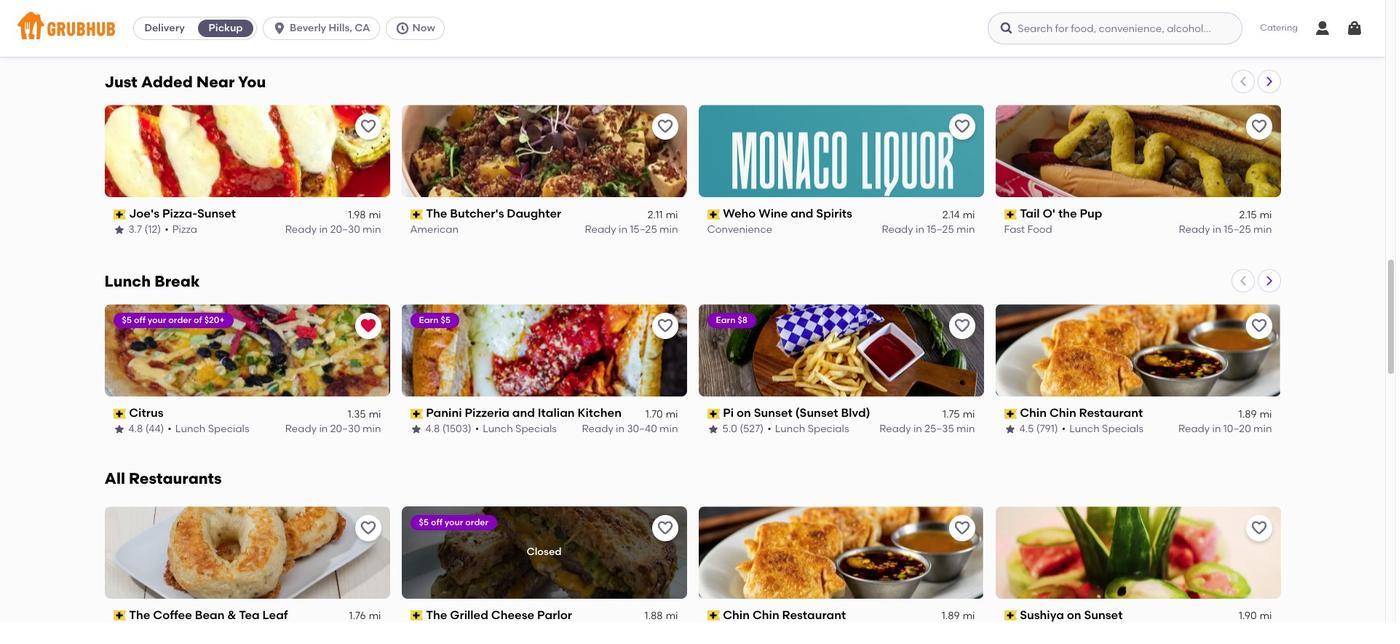Task type: locate. For each thing, give the bounding box(es) containing it.
1 earn from the left
[[419, 315, 439, 326]]

min for joe's pizza-sunset
[[363, 223, 381, 236]]

0 vertical spatial 20–30
[[330, 223, 360, 236]]

in for stella coffee
[[322, 24, 331, 36]]

1 vertical spatial caret right icon image
[[1264, 275, 1275, 287]]

star icon image for citrus
[[113, 424, 125, 435]]

svg image inside the beverly hills, ca button
[[272, 21, 287, 36]]

pi on sunset (sunset blvd)
[[426, 8, 574, 21], [723, 406, 871, 420]]

earn left $8
[[716, 315, 736, 326]]

star icon image left 4.8 (44)
[[113, 424, 125, 435]]

subscription pass image for panini pizzeria and italian kitchen
[[410, 409, 423, 419]]

15–25 for stella coffee
[[333, 24, 360, 36]]

ready in 10–20 min down 1.89
[[1179, 423, 1272, 435]]

3 specials from the left
[[808, 423, 849, 435]]

1 vertical spatial and
[[791, 207, 814, 221]]

ready in 20–30 min down 1.98
[[285, 223, 381, 236]]

break
[[154, 272, 200, 291]]

mi right 1.35
[[369, 408, 381, 421]]

subscription pass image inside pi on sunset (sunset blvd) link
[[410, 10, 423, 20]]

mi
[[369, 9, 381, 22], [369, 209, 381, 221], [666, 209, 678, 221], [963, 209, 975, 221], [1260, 209, 1272, 221], [369, 408, 381, 421], [666, 408, 678, 421], [963, 408, 975, 421], [1260, 408, 1272, 421]]

panini pizzeria and italian kitchen logo image
[[402, 305, 687, 397]]

min down the 1.70 mi
[[660, 423, 678, 435]]

1 vertical spatial 5.0 (527)
[[723, 423, 764, 435]]

0 horizontal spatial svg image
[[272, 21, 287, 36]]

min down 2.15 mi
[[1254, 223, 1272, 236]]

1 vertical spatial chin chin restaurant logo image
[[699, 507, 984, 599]]

ready in 15–25 min for weho wine and spirits
[[882, 223, 975, 236]]

0 vertical spatial 10–20
[[1224, 24, 1251, 36]]

and left tea
[[215, 24, 235, 36]]

on for subscription pass image related to pi on sunset (sunset blvd)
[[737, 406, 751, 420]]

1 horizontal spatial svg image
[[395, 21, 410, 36]]

lunch for panini pizzeria and italian kitchen
[[483, 423, 513, 435]]

mi right 1.89
[[1260, 408, 1272, 421]]

ready for chin chin restaurant
[[1179, 423, 1210, 435]]

10–20
[[1224, 24, 1251, 36], [1224, 423, 1251, 435]]

subscription pass image for stella coffee
[[113, 10, 126, 20]]

mi right 1.70
[[666, 408, 678, 421]]

10–20 down 1.89
[[1224, 423, 1251, 435]]

caret right icon image down 2.15 mi
[[1264, 275, 1275, 287]]

min for citrus
[[363, 423, 381, 435]]

1 vertical spatial 20–30
[[330, 423, 360, 435]]

1 vertical spatial your
[[445, 518, 463, 528]]

off for $5 off your order of $20+
[[134, 315, 146, 326]]

• pizza
[[165, 223, 197, 236]]

ready in 15–25 min down 3.82
[[288, 24, 381, 36]]

subscription pass image
[[113, 10, 126, 20], [410, 10, 423, 20], [1004, 10, 1017, 20], [113, 209, 126, 220], [410, 209, 423, 220], [113, 409, 126, 419], [113, 611, 126, 621], [410, 611, 423, 621], [707, 611, 720, 621]]

1 horizontal spatial chin chin restaurant logo image
[[996, 305, 1281, 397]]

2 earn from the left
[[716, 315, 736, 326]]

earn for panini
[[419, 315, 439, 326]]

0 horizontal spatial on
[[440, 8, 454, 21]]

1 horizontal spatial order
[[466, 518, 489, 528]]

0 vertical spatial blvd)
[[544, 8, 574, 21]]

2 horizontal spatial $5
[[441, 315, 451, 326]]

1.70
[[646, 408, 663, 421]]

caret left icon image down 3.86
[[1237, 76, 1249, 88]]

o'
[[1043, 207, 1056, 221]]

the butcher's daughter logo image
[[402, 105, 687, 198]]

save this restaurant button for the butcher's daughter logo
[[652, 114, 678, 140]]

specials for chin chin restaurant
[[1102, 423, 1144, 435]]

svg image
[[1314, 20, 1332, 37], [272, 21, 287, 36], [395, 21, 410, 36]]

ready for stella coffee
[[288, 24, 319, 36]]

svg image left now
[[395, 21, 410, 36]]

1 vertical spatial order
[[466, 518, 489, 528]]

star icon image for jersey mike's
[[1004, 25, 1016, 37]]

pi right the 1.70 mi
[[723, 406, 734, 420]]

min for jersey mike's
[[1254, 24, 1272, 36]]

in
[[322, 24, 331, 36], [1213, 24, 1221, 36], [319, 223, 328, 236], [619, 223, 628, 236], [916, 223, 925, 236], [1213, 223, 1222, 236], [319, 423, 328, 435], [616, 423, 625, 435], [914, 423, 922, 435], [1213, 423, 1221, 435]]

1 horizontal spatial (527)
[[740, 423, 764, 435]]

coffee for stella
[[164, 8, 203, 21]]

1 horizontal spatial on
[[737, 406, 751, 420]]

2 • lunch specials from the left
[[475, 423, 557, 435]]

15–25 down 2.11
[[630, 223, 657, 236]]

15–25 down 3.82
[[333, 24, 360, 36]]

beverly
[[290, 22, 326, 34]]

mi for panini pizzeria and italian kitchen
[[666, 408, 678, 421]]

save this restaurant button for top chin chin restaurant logo
[[1246, 313, 1272, 339]]

now
[[412, 22, 435, 34]]

min down 1.89 mi
[[1254, 423, 1272, 435]]

american
[[410, 223, 459, 236]]

0 vertical spatial coffee
[[164, 8, 203, 21]]

lunch for chin chin restaurant
[[1070, 423, 1100, 435]]

0 vertical spatial (sunset
[[498, 8, 541, 21]]

1 caret left icon image from the top
[[1237, 76, 1249, 88]]

0 horizontal spatial $5
[[122, 315, 132, 326]]

ready in 15–25 min
[[288, 24, 381, 36], [585, 223, 678, 236], [882, 223, 975, 236], [1179, 223, 1272, 236]]

1 vertical spatial ready in 10–20 min
[[1179, 423, 1272, 435]]

save this restaurant image
[[359, 118, 377, 136], [656, 118, 674, 136], [1251, 118, 1268, 136], [656, 318, 674, 335], [953, 318, 971, 335], [656, 520, 674, 537]]

0 horizontal spatial (527)
[[443, 24, 467, 36]]

1 vertical spatial 10–20
[[1224, 423, 1251, 435]]

0 vertical spatial (527)
[[443, 24, 467, 36]]

0 vertical spatial pi on sunset (sunset blvd)
[[426, 8, 574, 21]]

in for the butcher's daughter
[[619, 223, 628, 236]]

• for citrus
[[168, 423, 172, 435]]

1 horizontal spatial $5
[[419, 518, 429, 528]]

restaurants
[[129, 470, 222, 488]]

1 ready in 20–30 min from the top
[[285, 223, 381, 236]]

0 vertical spatial ready in 20–30 min
[[285, 223, 381, 236]]

order for $5 off your order of $20+
[[168, 315, 192, 326]]

20–30 down 1.98
[[330, 223, 360, 236]]

0 horizontal spatial off
[[134, 315, 146, 326]]

ca
[[355, 22, 370, 34]]

15–25 down 2.15
[[1224, 223, 1251, 236]]

0 horizontal spatial your
[[148, 315, 166, 326]]

$5 for $5 off your order of $20+
[[122, 315, 132, 326]]

lunch
[[104, 272, 151, 291], [175, 423, 206, 435], [483, 423, 513, 435], [775, 423, 806, 435], [1070, 423, 1100, 435]]

beverly hills, ca button
[[263, 17, 386, 40]]

joe's pizza-sunset
[[129, 207, 236, 221]]

mi for joe's pizza-sunset
[[369, 209, 381, 221]]

5.0 (527) for star icon to the right of ca
[[426, 24, 467, 36]]

0 vertical spatial order
[[168, 315, 192, 326]]

4.8 down panini
[[426, 423, 440, 435]]

0 horizontal spatial blvd)
[[544, 8, 574, 21]]

pi inside pi on sunset (sunset blvd) link
[[426, 8, 437, 21]]

0 vertical spatial your
[[148, 315, 166, 326]]

2 vertical spatial and
[[512, 406, 535, 420]]

1 horizontal spatial pi on sunset (sunset blvd)
[[723, 406, 871, 420]]

your for $5 off your order of $20+
[[148, 315, 166, 326]]

and left the italian
[[512, 406, 535, 420]]

subscription pass image
[[707, 209, 720, 220], [1004, 209, 1017, 220], [410, 409, 423, 419], [707, 409, 720, 419], [1004, 409, 1017, 419], [1004, 611, 1017, 621]]

order for $5 off your order
[[466, 518, 489, 528]]

1.98
[[348, 209, 366, 221]]

(791)
[[1037, 423, 1059, 435]]

• lunch specials
[[168, 423, 249, 435], [475, 423, 557, 435], [768, 423, 849, 435], [1062, 423, 1144, 435]]

caret right icon image
[[1264, 76, 1275, 88], [1264, 275, 1275, 287]]

1 • lunch specials from the left
[[168, 423, 249, 435]]

• sandwich
[[1066, 24, 1122, 36]]

chin
[[1020, 406, 1047, 420], [1050, 406, 1077, 420]]

caret right icon image down catering 'button'
[[1264, 76, 1275, 88]]

star icon image
[[113, 25, 125, 37], [410, 25, 422, 37], [1004, 25, 1016, 37], [113, 224, 125, 236], [113, 424, 125, 435], [410, 424, 422, 435], [707, 424, 719, 435], [1004, 424, 1016, 435]]

1 horizontal spatial chin
[[1050, 406, 1077, 420]]

star icon image left the 3.7
[[113, 224, 125, 236]]

3.82
[[346, 9, 366, 22]]

2.14
[[943, 209, 960, 221]]

2 horizontal spatial and
[[791, 207, 814, 221]]

5.0 (527)
[[426, 24, 467, 36], [723, 423, 764, 435]]

ready in 15–25 min down 2.15
[[1179, 223, 1272, 236]]

mi up ca
[[369, 9, 381, 22]]

2 10–20 from the top
[[1224, 423, 1251, 435]]

min for chin chin restaurant
[[1254, 423, 1272, 435]]

0 horizontal spatial 5.0 (527)
[[426, 24, 467, 36]]

save this restaurant button for tail o' the pup logo
[[1246, 114, 1272, 140]]

delivery button
[[134, 17, 195, 40]]

star icon image left 4.5
[[1004, 424, 1016, 435]]

2 20–30 from the top
[[330, 423, 360, 435]]

1 ready in 10–20 min from the top
[[1179, 24, 1272, 36]]

ready in 10–20 min down 3.86
[[1179, 24, 1272, 36]]

4 • lunch specials from the left
[[1062, 423, 1144, 435]]

and right wine
[[791, 207, 814, 221]]

1.75 mi
[[943, 408, 975, 421]]

caret right icon image for lunch break
[[1264, 275, 1275, 287]]

tea
[[237, 24, 255, 36]]

svg image
[[1346, 20, 1364, 37], [1000, 21, 1015, 36]]

1 vertical spatial (527)
[[740, 423, 764, 435]]

10–20 down 3.86
[[1224, 24, 1251, 36]]

1 vertical spatial (sunset
[[796, 406, 839, 420]]

1 vertical spatial ready in 20–30 min
[[285, 423, 381, 435]]

min for the butcher's daughter
[[660, 223, 678, 236]]

svg image left 'beverly'
[[272, 21, 287, 36]]

min down "1.98 mi"
[[363, 223, 381, 236]]

0 horizontal spatial order
[[168, 315, 192, 326]]

save this restaurant button for chin chin restaurant logo to the left
[[949, 516, 975, 542]]

1 horizontal spatial sunset
[[457, 8, 496, 21]]

Search for food, convenience, alcohol... search field
[[988, 12, 1243, 44]]

0 vertical spatial caret left icon image
[[1237, 76, 1249, 88]]

caret left icon image
[[1237, 76, 1249, 88], [1237, 275, 1249, 287]]

5.0 (209)
[[1020, 24, 1062, 36]]

1 horizontal spatial pi
[[723, 406, 734, 420]]

• lunch specials for panini pizzeria and italian kitchen
[[475, 423, 557, 435]]

min down 2.11 mi
[[660, 223, 678, 236]]

added
[[141, 73, 193, 91]]

min down 3.86
[[1254, 24, 1272, 36]]

0 horizontal spatial sunset
[[197, 207, 236, 221]]

3.82 mi
[[346, 9, 381, 22]]

(1503)
[[442, 423, 472, 435]]

mi for weho wine and spirits
[[963, 209, 975, 221]]

chin chin restaurant logo image
[[996, 305, 1281, 397], [699, 507, 984, 599]]

your
[[148, 315, 166, 326], [445, 518, 463, 528]]

2 horizontal spatial sunset
[[754, 406, 793, 420]]

pickup button
[[195, 17, 256, 40]]

1 vertical spatial pi
[[723, 406, 734, 420]]

0 horizontal spatial 4.8
[[129, 423, 143, 435]]

0 horizontal spatial pi on sunset (sunset blvd)
[[426, 8, 574, 21]]

1 20–30 from the top
[[330, 223, 360, 236]]

svg image inside now button
[[395, 21, 410, 36]]

chin up "(791)" on the right bottom of the page
[[1050, 406, 1077, 420]]

caret right icon image for just added near you
[[1264, 76, 1275, 88]]

the butcher's daughter
[[426, 207, 562, 221]]

min down 2.14 mi
[[957, 223, 975, 236]]

(209)
[[1037, 24, 1062, 36]]

20–30 down 1.35
[[330, 423, 360, 435]]

ready in 15–25 min for stella coffee
[[288, 24, 381, 36]]

1 horizontal spatial blvd)
[[841, 406, 871, 420]]

1 vertical spatial sunset
[[197, 207, 236, 221]]

1 horizontal spatial 5.0 (527)
[[723, 423, 764, 435]]

15–25 for weho wine and spirits
[[927, 223, 954, 236]]

4.8
[[129, 423, 143, 435], [426, 423, 440, 435]]

1 vertical spatial off
[[431, 518, 443, 528]]

min for weho wine and spirits
[[957, 223, 975, 236]]

2 caret right icon image from the top
[[1264, 275, 1275, 287]]

star icon image left 5.0 (261)
[[113, 25, 125, 37]]

mi right 2.11
[[666, 209, 678, 221]]

pi up now
[[426, 8, 437, 21]]

star icon image right 30–40
[[707, 424, 719, 435]]

ready in 20–30 min
[[285, 223, 381, 236], [285, 423, 381, 435]]

star icon image for chin chin restaurant
[[1004, 424, 1016, 435]]

sandwich
[[1074, 24, 1122, 36]]

mi right '1.75'
[[963, 408, 975, 421]]

min down 1.75 mi
[[957, 423, 975, 435]]

pi
[[426, 8, 437, 21], [723, 406, 734, 420]]

1 horizontal spatial off
[[431, 518, 443, 528]]

off for $5 off your order
[[431, 518, 443, 528]]

0 horizontal spatial and
[[215, 24, 235, 36]]

4.8 down citrus
[[129, 423, 143, 435]]

0 horizontal spatial chin
[[1020, 406, 1047, 420]]

2 specials from the left
[[516, 423, 557, 435]]

2 vertical spatial sunset
[[754, 406, 793, 420]]

ready in 15–25 min for the butcher's daughter
[[585, 223, 678, 236]]

catering button
[[1250, 12, 1308, 45]]

1 horizontal spatial (sunset
[[796, 406, 839, 420]]

0 vertical spatial ready in 10–20 min
[[1179, 24, 1272, 36]]

0 vertical spatial 5.0 (527)
[[426, 24, 467, 36]]

$20+
[[204, 315, 225, 326]]

0 vertical spatial sunset
[[457, 8, 496, 21]]

• for joe's pizza-sunset
[[165, 223, 169, 236]]

mi for citrus
[[369, 408, 381, 421]]

fast food
[[1004, 223, 1053, 236]]

1.35 mi
[[348, 408, 381, 421]]

(527)
[[443, 24, 467, 36], [740, 423, 764, 435]]

daughter
[[507, 207, 562, 221]]

mi right 2.15
[[1260, 209, 1272, 221]]

ready in 15–25 min down 2.14
[[882, 223, 975, 236]]

1 vertical spatial caret left icon image
[[1237, 275, 1249, 287]]

0 horizontal spatial earn
[[419, 315, 439, 326]]

0 vertical spatial and
[[215, 24, 235, 36]]

1 specials from the left
[[208, 423, 249, 435]]

1 vertical spatial coffee
[[179, 24, 213, 36]]

• for jersey mike's
[[1066, 24, 1070, 36]]

3 • lunch specials from the left
[[768, 423, 849, 435]]

0 vertical spatial off
[[134, 315, 146, 326]]

earn
[[419, 315, 439, 326], [716, 315, 736, 326]]

star icon image left the 4.8 (1503)
[[410, 424, 422, 435]]

and for panini pizzeria and italian kitchen
[[512, 406, 535, 420]]

5.0 (527) for pi on sunset (sunset blvd) star icon
[[723, 423, 764, 435]]

earn for pi
[[716, 315, 736, 326]]

• for stella coffee
[[172, 24, 176, 36]]

mi right 1.98
[[369, 209, 381, 221]]

star icon image left 5.0 (209)
[[1004, 25, 1016, 37]]

ready for panini pizzeria and italian kitchen
[[582, 423, 614, 435]]

1 vertical spatial pi on sunset (sunset blvd)
[[723, 406, 871, 420]]

mi for pi on sunset (sunset blvd)
[[963, 408, 975, 421]]

earn $5
[[419, 315, 451, 326]]

in for pi on sunset (sunset blvd)
[[914, 423, 922, 435]]

panini
[[426, 406, 462, 420]]

1 10–20 from the top
[[1224, 24, 1251, 36]]

star icon image for pi on sunset (sunset blvd)
[[707, 424, 719, 435]]

1.35
[[348, 408, 366, 421]]

1 chin from the left
[[1020, 406, 1047, 420]]

2 caret left icon image from the top
[[1237, 275, 1249, 287]]

chin up 4.5 (791)
[[1020, 406, 1047, 420]]

5.0 for jersey mike's
[[1020, 24, 1035, 36]]

spirits
[[816, 207, 853, 221]]

sunset for 3.7 (12)
[[197, 207, 236, 221]]

joe's pizza-sunset logo image
[[104, 105, 390, 198]]

min for stella coffee
[[363, 24, 381, 36]]

4 specials from the left
[[1102, 423, 1144, 435]]

ready in 15–25 min down 2.11
[[585, 223, 678, 236]]

• for chin chin restaurant
[[1062, 423, 1066, 435]]

in for tail o' the pup
[[1213, 223, 1222, 236]]

1 vertical spatial on
[[737, 406, 751, 420]]

saved restaurant image
[[359, 318, 377, 335]]

ready in 20–30 min down 1.35
[[285, 423, 381, 435]]

2.14 mi
[[943, 209, 975, 221]]

1 4.8 from the left
[[129, 423, 143, 435]]

now button
[[386, 17, 451, 40]]

1 horizontal spatial 4.8
[[426, 423, 440, 435]]

0 vertical spatial on
[[440, 8, 454, 21]]

15–25 for the butcher's daughter
[[630, 223, 657, 236]]

1 horizontal spatial and
[[512, 406, 535, 420]]

pizza
[[172, 223, 197, 236]]

(261)
[[146, 24, 168, 36]]

pup
[[1080, 207, 1103, 221]]

20–30
[[330, 223, 360, 236], [330, 423, 360, 435]]

your for $5 off your order
[[445, 518, 463, 528]]

0 vertical spatial caret right icon image
[[1264, 76, 1275, 88]]

and
[[215, 24, 235, 36], [791, 207, 814, 221], [512, 406, 535, 420]]

2 4.8 from the left
[[426, 423, 440, 435]]

0 vertical spatial pi
[[426, 8, 437, 21]]

(527) for star icon to the right of ca
[[443, 24, 467, 36]]

star icon image for joe's pizza-sunset
[[113, 224, 125, 236]]

lunch for pi on sunset (sunset blvd)
[[775, 423, 806, 435]]

ready for pi on sunset (sunset blvd)
[[880, 423, 911, 435]]

5.0
[[129, 24, 143, 36], [426, 24, 440, 36], [1020, 24, 1035, 36], [723, 423, 738, 435]]

1 caret right icon image from the top
[[1264, 76, 1275, 88]]

save this restaurant image
[[953, 118, 971, 136], [1251, 318, 1268, 335], [359, 520, 377, 537], [953, 520, 971, 537], [1251, 520, 1268, 537]]

delivery
[[144, 22, 185, 34]]

earn right saved restaurant icon
[[419, 315, 439, 326]]

caret left icon image down 2.15
[[1237, 275, 1249, 287]]

(sunset
[[498, 8, 541, 21], [796, 406, 839, 420]]

1 horizontal spatial earn
[[716, 315, 736, 326]]

15–25 down 2.14
[[927, 223, 954, 236]]

10–20 for chin chin restaurant
[[1224, 423, 1251, 435]]

mi for chin chin restaurant
[[1260, 408, 1272, 421]]

min down 3.82 mi
[[363, 24, 381, 36]]

0 horizontal spatial pi
[[426, 8, 437, 21]]

svg image right catering 'button'
[[1314, 20, 1332, 37]]

mi right 2.14
[[963, 209, 975, 221]]

coffee for •
[[179, 24, 213, 36]]

2 ready in 20–30 min from the top
[[285, 423, 381, 435]]

1 horizontal spatial your
[[445, 518, 463, 528]]

min down 1.35 mi
[[363, 423, 381, 435]]

2 ready in 10–20 min from the top
[[1179, 423, 1272, 435]]

0 horizontal spatial chin chin restaurant logo image
[[699, 507, 984, 599]]



Task type: describe. For each thing, give the bounding box(es) containing it.
2 horizontal spatial svg image
[[1314, 20, 1332, 37]]

4.8 (1503)
[[426, 423, 472, 435]]

you
[[238, 73, 266, 91]]

ready for the butcher's daughter
[[585, 223, 616, 236]]

2 chin from the left
[[1050, 406, 1077, 420]]

hills,
[[329, 22, 352, 34]]

1.75
[[943, 408, 960, 421]]

min for panini pizzeria and italian kitchen
[[660, 423, 678, 435]]

3.86
[[1237, 9, 1257, 22]]

4.8 (44)
[[129, 423, 164, 435]]

• lunch specials for pi on sunset (sunset blvd)
[[768, 423, 849, 435]]

$5 off your order
[[419, 518, 489, 528]]

svg image for beverly hills, ca
[[272, 21, 287, 36]]

catering
[[1261, 23, 1298, 33]]

(44)
[[145, 423, 164, 435]]

all
[[104, 470, 125, 488]]

sushiya on sunset logo image
[[996, 507, 1281, 599]]

ready in 25–35 min
[[880, 423, 975, 435]]

butcher's
[[450, 207, 504, 221]]

5.0 (261)
[[129, 24, 168, 36]]

fast
[[1004, 223, 1025, 236]]

ready for jersey mike's
[[1179, 24, 1210, 36]]

ready for citrus
[[285, 423, 317, 435]]

just
[[104, 73, 137, 91]]

earn $8
[[716, 315, 748, 326]]

joe's
[[129, 207, 160, 221]]

weho wine and spirits logo image
[[699, 105, 984, 198]]

stella
[[129, 8, 162, 21]]

restaurant
[[1080, 406, 1143, 420]]

4.8 for panini pizzeria and italian kitchen
[[426, 423, 440, 435]]

ready for joe's pizza-sunset
[[285, 223, 317, 236]]

the
[[426, 207, 447, 221]]

$5 off your order of $20+
[[122, 315, 225, 326]]

chin chin restaurant
[[1020, 406, 1143, 420]]

closed
[[527, 546, 562, 559]]

citrus logo image
[[104, 305, 390, 397]]

specials for pi on sunset (sunset blvd)
[[808, 423, 849, 435]]

0 horizontal spatial svg image
[[1000, 21, 1015, 36]]

pickup
[[209, 22, 243, 34]]

$8
[[738, 315, 748, 326]]

3.7 (12)
[[129, 223, 161, 236]]

tail o' the pup logo image
[[996, 105, 1281, 198]]

in for weho wine and spirits
[[916, 223, 925, 236]]

star icon image right ca
[[410, 25, 422, 37]]

1 vertical spatial blvd)
[[841, 406, 871, 420]]

food
[[1028, 223, 1053, 236]]

1.98 mi
[[348, 209, 381, 221]]

4.5 (791)
[[1020, 423, 1059, 435]]

caret left icon image for lunch break
[[1237, 275, 1249, 287]]

on for subscription pass icon inside pi on sunset (sunset blvd) link
[[440, 8, 454, 21]]

save this restaurant button for the coffee bean & tea leaf logo
[[355, 516, 381, 542]]

just added near you
[[104, 73, 266, 91]]

• for pi on sunset (sunset blvd)
[[768, 423, 772, 435]]

ready in 30–40 min
[[582, 423, 678, 435]]

jersey
[[1020, 8, 1058, 21]]

subscription pass image for the butcher's daughter
[[410, 209, 423, 220]]

lunch break
[[104, 272, 200, 291]]

beverly hills, ca
[[290, 22, 370, 34]]

ready in 20–30 min for just added near you
[[285, 223, 381, 236]]

tail
[[1020, 207, 1040, 221]]

ready in 20–30 min for lunch break
[[285, 423, 381, 435]]

5.0 for pi on sunset (sunset blvd)
[[723, 423, 738, 435]]

near
[[196, 73, 235, 91]]

wine
[[759, 207, 788, 221]]

20–30 for just added near you
[[330, 223, 360, 236]]

save this restaurant button for sushiya on sunset logo
[[1246, 516, 1272, 542]]

2.11
[[648, 209, 663, 221]]

save this restaurant button for joe's pizza-sunset logo
[[355, 114, 381, 140]]

(12)
[[144, 223, 161, 236]]

of
[[194, 315, 202, 326]]

4.8 for citrus
[[129, 423, 143, 435]]

the coffee bean & tea leaf logo image
[[104, 507, 390, 599]]

jersey mike's
[[1020, 8, 1097, 21]]

in for panini pizzeria and italian kitchen
[[616, 423, 625, 435]]

italian
[[538, 406, 575, 420]]

30–40
[[627, 423, 657, 435]]

lunch for citrus
[[175, 423, 206, 435]]

specials for panini pizzeria and italian kitchen
[[516, 423, 557, 435]]

kitchen
[[578, 406, 622, 420]]

10–20 for jersey mike's
[[1224, 24, 1251, 36]]

save this restaurant image for weho wine and spirits logo
[[953, 118, 971, 136]]

subscription pass image for chin chin restaurant
[[1004, 409, 1017, 419]]

stella coffee
[[129, 8, 203, 21]]

the
[[1059, 207, 1077, 221]]

• for panini pizzeria and italian kitchen
[[475, 423, 479, 435]]

saved restaurant button
[[355, 313, 381, 339]]

1.89
[[1239, 408, 1257, 421]]

convenience
[[707, 223, 773, 236]]

0 vertical spatial chin chin restaurant logo image
[[996, 305, 1281, 397]]

1.89 mi
[[1239, 408, 1272, 421]]

pi on sunset (sunset blvd) logo image
[[699, 305, 984, 397]]

all restaurants
[[104, 470, 222, 488]]

• lunch specials for chin chin restaurant
[[1062, 423, 1144, 435]]

star icon image for panini pizzeria and italian kitchen
[[410, 424, 422, 435]]

ready for tail o' the pup
[[1179, 223, 1211, 236]]

save this restaurant image for sushiya on sunset logo
[[1251, 520, 1268, 537]]

svg image for now
[[395, 21, 410, 36]]

subscription pass image for tail o' the pup
[[1004, 209, 1017, 220]]

mi for tail o' the pup
[[1260, 209, 1272, 221]]

weho
[[723, 207, 756, 221]]

subscription pass image for pi on sunset (sunset blvd)
[[410, 10, 423, 20]]

sunset for 5.0 (527)
[[754, 406, 793, 420]]

1.70 mi
[[646, 408, 678, 421]]

and for weho wine and spirits
[[791, 207, 814, 221]]

ready in 10–20 min for chin chin restaurant
[[1179, 423, 1272, 435]]

main navigation navigation
[[0, 0, 1386, 57]]

subscription pass image for pi on sunset (sunset blvd)
[[707, 409, 720, 419]]

in for joe's pizza-sunset
[[319, 223, 328, 236]]

15–25 for tail o' the pup
[[1224, 223, 1251, 236]]

pizza-
[[162, 207, 197, 221]]

• lunch specials for citrus
[[168, 423, 249, 435]]

mike's
[[1061, 8, 1097, 21]]

in for chin chin restaurant
[[1213, 423, 1221, 435]]

• coffee and tea
[[172, 24, 255, 36]]

3.7
[[129, 223, 142, 236]]

2.15
[[1240, 209, 1257, 221]]

specials for citrus
[[208, 423, 249, 435]]

25–35
[[925, 423, 954, 435]]

mi for the butcher's daughter
[[666, 209, 678, 221]]

citrus
[[129, 406, 163, 420]]

20–30 for lunch break
[[330, 423, 360, 435]]

min for tail o' the pup
[[1254, 223, 1272, 236]]

pizzeria
[[465, 406, 510, 420]]

subscription pass image for jersey mike's
[[1004, 10, 1017, 20]]

5.0 for stella coffee
[[129, 24, 143, 36]]

panini pizzeria and italian kitchen
[[426, 406, 622, 420]]

0 horizontal spatial (sunset
[[498, 8, 541, 21]]

pi on sunset (sunset blvd) link
[[410, 7, 678, 23]]

4.5
[[1020, 423, 1034, 435]]

(527) for pi on sunset (sunset blvd) star icon
[[740, 423, 764, 435]]

weho wine and spirits
[[723, 207, 853, 221]]

ready for weho wine and spirits
[[882, 223, 914, 236]]

subscription pass image for weho wine and spirits
[[707, 209, 720, 220]]

1 horizontal spatial svg image
[[1346, 20, 1364, 37]]

2.15 mi
[[1240, 209, 1272, 221]]



Task type: vqa. For each thing, say whether or not it's contained in the screenshot.


